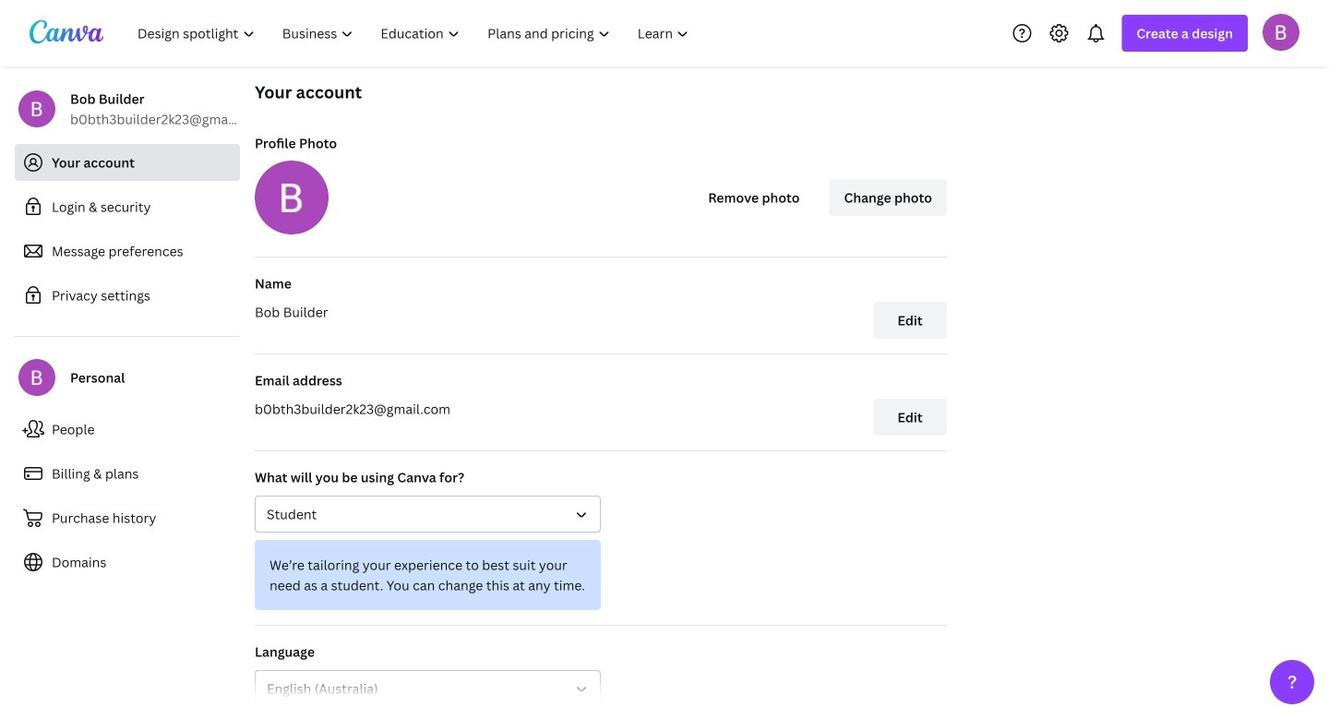 Task type: vqa. For each thing, say whether or not it's contained in the screenshot.
Jacob Simon image
no



Task type: locate. For each thing, give the bounding box(es) containing it.
top level navigation element
[[126, 15, 705, 52]]

Language: English (Australia) button
[[255, 670, 601, 707]]

None button
[[255, 496, 601, 533]]

bob builder image
[[1263, 14, 1300, 51]]



